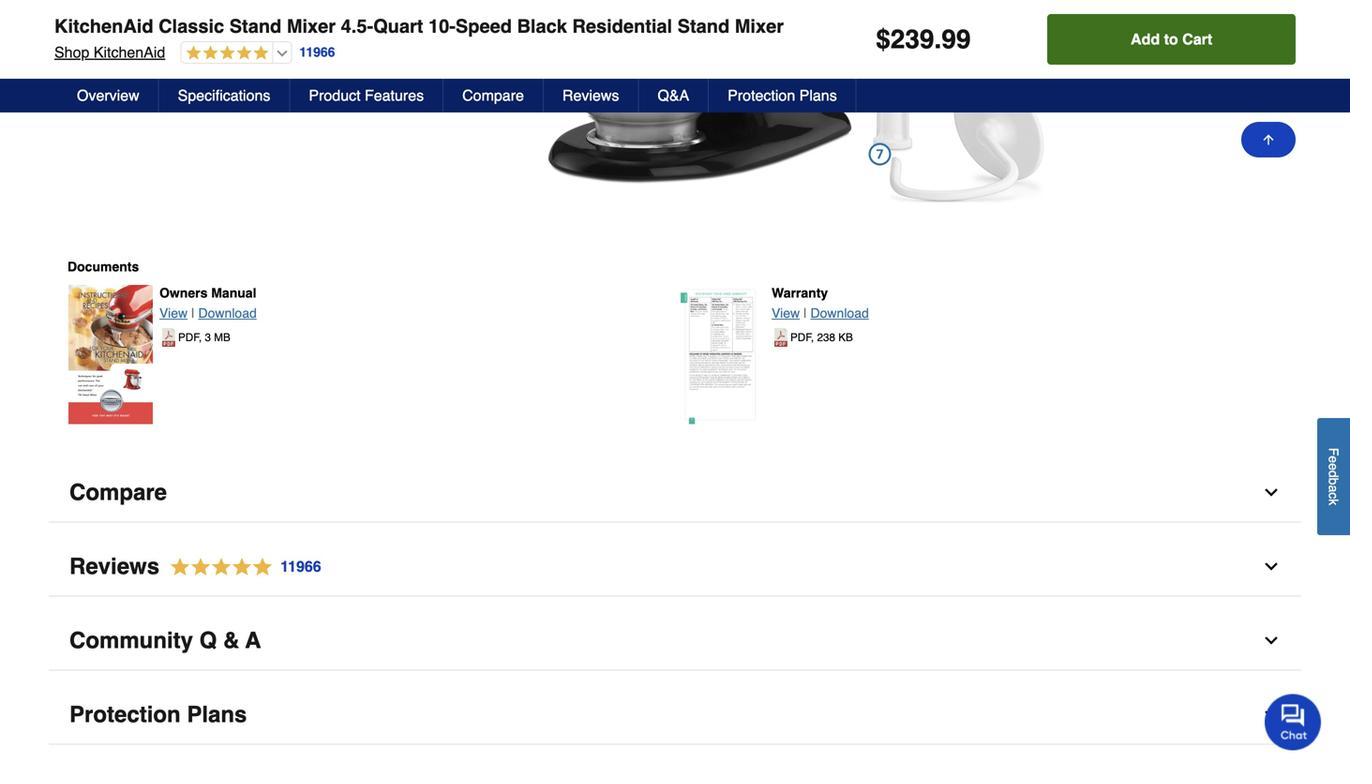 Task type: locate. For each thing, give the bounding box(es) containing it.
compare
[[463, 87, 524, 104], [69, 480, 167, 506]]

0 horizontal spatial protection
[[69, 702, 181, 728]]

0 horizontal spatial compare
[[69, 480, 167, 506]]

1 horizontal spatial protection plans
[[728, 87, 837, 104]]

0 horizontal spatial view link
[[159, 306, 188, 321]]

e up b at right
[[1327, 463, 1342, 471]]

stand right the classic
[[230, 15, 282, 37]]

download link down manual
[[198, 306, 257, 321]]

0 horizontal spatial mixer
[[287, 15, 336, 37]]

pdf, for view
[[178, 331, 202, 344]]

quart
[[373, 15, 423, 37]]

4.5-
[[341, 15, 373, 37]]

1 vertical spatial 4.8 stars image
[[160, 555, 322, 580]]

view down owners
[[159, 306, 188, 321]]

1 horizontal spatial download
[[811, 306, 869, 321]]

0 horizontal spatial pdf,
[[178, 331, 202, 344]]

a
[[245, 628, 261, 654]]

11966 inside 4.8 stars 'image'
[[280, 558, 321, 576]]

0 horizontal spatial |
[[191, 306, 195, 321]]

0 vertical spatial plans
[[800, 87, 837, 104]]

kitchenaid up overview
[[94, 44, 165, 61]]

pdf, left "3"
[[178, 331, 202, 344]]

stand up q&a
[[678, 15, 730, 37]]

2 stand from the left
[[678, 15, 730, 37]]

1 pdf, from the left
[[178, 331, 202, 344]]

1 horizontal spatial download link
[[811, 306, 869, 321]]

1 horizontal spatial stand
[[678, 15, 730, 37]]

view link for warranty view | download
[[772, 306, 800, 321]]

view inside the owners manual view | download
[[159, 306, 188, 321]]

manual
[[211, 286, 256, 301]]

2 view link from the left
[[772, 306, 800, 321]]

1 vertical spatial protection plans
[[69, 702, 247, 728]]

add to cart
[[1131, 30, 1213, 48]]

$ 239 . 99
[[876, 24, 971, 54]]

kb
[[839, 331, 853, 344]]

4.8 stars image up "&"
[[160, 555, 322, 580]]

0 vertical spatial reviews
[[563, 87, 619, 104]]

0 vertical spatial chevron down image
[[1262, 484, 1281, 502]]

reviews button
[[544, 79, 639, 113]]

3 chevron down image from the top
[[1262, 632, 1281, 651]]

protection right "q&a" button
[[728, 87, 796, 104]]

view link down warranty
[[772, 306, 800, 321]]

1 horizontal spatial pdf,
[[791, 331, 814, 344]]

&
[[223, 628, 239, 654]]

kitchenaid up shop kitchenaid
[[54, 15, 153, 37]]

download link
[[198, 306, 257, 321], [811, 306, 869, 321]]

2 | from the left
[[804, 306, 807, 321]]

2 vertical spatial chevron down image
[[1262, 632, 1281, 651]]

2 mixer from the left
[[735, 15, 784, 37]]

pdf, left 238
[[791, 331, 814, 344]]

compare button
[[444, 79, 544, 113], [49, 464, 1302, 523]]

specifications button
[[159, 79, 290, 113]]

reviews up community
[[69, 554, 160, 580]]

99
[[942, 24, 971, 54]]

0 vertical spatial protection
[[728, 87, 796, 104]]

view link down owners
[[159, 306, 188, 321]]

2 pdf, from the left
[[791, 331, 814, 344]]

1 vertical spatial chevron down image
[[1262, 558, 1281, 576]]

1 view from the left
[[159, 306, 188, 321]]

kitchenaid classic stand mixer 4.5-quart 10-speed black residential stand mixer
[[54, 15, 784, 37]]

owners
[[159, 286, 208, 301]]

0 horizontal spatial view
[[159, 306, 188, 321]]

download link for warranty
[[811, 306, 869, 321]]

0 vertical spatial protection plans
[[728, 87, 837, 104]]

community
[[69, 628, 193, 654]]

warranty
[[772, 286, 828, 301]]

download link up kb
[[811, 306, 869, 321]]

view link
[[159, 306, 188, 321], [772, 306, 800, 321]]

1 chevron down image from the top
[[1262, 484, 1281, 502]]

1 horizontal spatial mixer
[[735, 15, 784, 37]]

d
[[1327, 471, 1342, 478]]

1 horizontal spatial plans
[[800, 87, 837, 104]]

reviews down residential
[[563, 87, 619, 104]]

2 chevron down image from the top
[[1262, 558, 1281, 576]]

0 horizontal spatial download
[[198, 306, 257, 321]]

e up d
[[1327, 456, 1342, 463]]

overview button
[[58, 79, 159, 113]]

|
[[191, 306, 195, 321], [804, 306, 807, 321]]

1 horizontal spatial |
[[804, 306, 807, 321]]

stand
[[230, 15, 282, 37], [678, 15, 730, 37]]

1 download link from the left
[[198, 306, 257, 321]]

protection down community
[[69, 702, 181, 728]]

1 horizontal spatial view link
[[772, 306, 800, 321]]

1 vertical spatial 11966
[[280, 558, 321, 576]]

reviews
[[563, 87, 619, 104], [69, 554, 160, 580]]

| inside the owners manual view | download
[[191, 306, 195, 321]]

product features
[[309, 87, 424, 104]]

product features button
[[290, 79, 444, 113]]

mixer
[[287, 15, 336, 37], [735, 15, 784, 37]]

4.8 stars image up specifications
[[181, 45, 269, 62]]

protection for the top protection plans button
[[728, 87, 796, 104]]

0 horizontal spatial plans
[[187, 702, 247, 728]]

protection plans
[[728, 87, 837, 104], [69, 702, 247, 728]]

11966
[[299, 45, 335, 60], [280, 558, 321, 576]]

protection
[[728, 87, 796, 104], [69, 702, 181, 728]]

c
[[1327, 492, 1342, 499]]

chevron down image inside "community q & a" button
[[1262, 632, 1281, 651]]

q&a
[[658, 87, 690, 104]]

download down manual
[[198, 306, 257, 321]]

1 horizontal spatial compare
[[463, 87, 524, 104]]

kitchenaid
[[54, 15, 153, 37], [94, 44, 165, 61]]

| down warranty
[[804, 306, 807, 321]]

2 download from the left
[[811, 306, 869, 321]]

protection plans button
[[709, 79, 857, 113], [49, 686, 1302, 745]]

1 horizontal spatial reviews
[[563, 87, 619, 104]]

1 download from the left
[[198, 306, 257, 321]]

1 vertical spatial compare button
[[49, 464, 1302, 523]]

| down owners
[[191, 306, 195, 321]]

compare for compare button to the bottom
[[69, 480, 167, 506]]

download link for owners
[[198, 306, 257, 321]]

warranty view | download
[[772, 286, 869, 321]]

view
[[159, 306, 188, 321], [772, 306, 800, 321]]

chevron down image
[[1262, 484, 1281, 502], [1262, 558, 1281, 576], [1262, 632, 1281, 651]]

1 horizontal spatial view
[[772, 306, 800, 321]]

download up kb
[[811, 306, 869, 321]]

pdf, for |
[[791, 331, 814, 344]]

plans for bottommost protection plans button
[[187, 702, 247, 728]]

chevron down image
[[1262, 706, 1281, 725]]

$
[[876, 24, 891, 54]]

1 | from the left
[[191, 306, 195, 321]]

f
[[1327, 448, 1342, 456]]

1 e from the top
[[1327, 456, 1342, 463]]

pdf,
[[178, 331, 202, 344], [791, 331, 814, 344]]

0 vertical spatial compare
[[463, 87, 524, 104]]

1 view link from the left
[[159, 306, 188, 321]]

download
[[198, 306, 257, 321], [811, 306, 869, 321]]

1 vertical spatial compare
[[69, 480, 167, 506]]

1 vertical spatial protection
[[69, 702, 181, 728]]

e
[[1327, 456, 1342, 463], [1327, 463, 1342, 471]]

1 vertical spatial reviews
[[69, 554, 160, 580]]

view down warranty
[[772, 306, 800, 321]]

k
[[1327, 499, 1342, 506]]

2 view from the left
[[772, 306, 800, 321]]

documents
[[68, 259, 139, 274]]

1 horizontal spatial protection
[[728, 87, 796, 104]]

0 horizontal spatial download link
[[198, 306, 257, 321]]

2 download link from the left
[[811, 306, 869, 321]]

plans
[[800, 87, 837, 104], [187, 702, 247, 728]]

4.8 stars image
[[181, 45, 269, 62], [160, 555, 322, 580]]

0 horizontal spatial stand
[[230, 15, 282, 37]]

1 vertical spatial plans
[[187, 702, 247, 728]]



Task type: vqa. For each thing, say whether or not it's contained in the screenshot.
Resources for Pros LINK
no



Task type: describe. For each thing, give the bounding box(es) containing it.
add
[[1131, 30, 1160, 48]]

owners manual view | download
[[159, 286, 257, 321]]

mb
[[214, 331, 230, 344]]

residential
[[573, 15, 673, 37]]

shop kitchenaid
[[54, 44, 165, 61]]

chat invite button image
[[1265, 694, 1322, 751]]

add to cart button
[[1048, 14, 1296, 65]]

0 vertical spatial kitchenaid
[[54, 15, 153, 37]]

chevron down image for reviews
[[1262, 558, 1281, 576]]

pdf, 238 kb
[[791, 331, 853, 344]]

compare for top compare button
[[463, 87, 524, 104]]

0 vertical spatial 11966
[[299, 45, 335, 60]]

chevron down image for community q & a
[[1262, 632, 1281, 651]]

a
[[1327, 485, 1342, 492]]

cart
[[1183, 30, 1213, 48]]

black
[[517, 15, 567, 37]]

1 vertical spatial protection plans button
[[49, 686, 1302, 745]]

community q & a button
[[49, 612, 1302, 671]]

download inside the owners manual view | download
[[198, 306, 257, 321]]

f e e d b a c k button
[[1318, 418, 1351, 535]]

0 vertical spatial protection plans button
[[709, 79, 857, 113]]

| inside warranty view | download
[[804, 306, 807, 321]]

download inside warranty view | download
[[811, 306, 869, 321]]

features
[[365, 87, 424, 104]]

community q & a
[[69, 628, 261, 654]]

chevron down image for compare
[[1262, 484, 1281, 502]]

pdf, 3 mb
[[178, 331, 230, 344]]

0 horizontal spatial reviews
[[69, 554, 160, 580]]

classic
[[159, 15, 224, 37]]

1 vertical spatial kitchenaid
[[94, 44, 165, 61]]

view inside warranty view | download
[[772, 306, 800, 321]]

0 horizontal spatial protection plans
[[69, 702, 247, 728]]

q&a button
[[639, 79, 709, 113]]

10-
[[429, 15, 456, 37]]

to
[[1165, 30, 1179, 48]]

protection for bottommost protection plans button
[[69, 702, 181, 728]]

plans for the top protection plans button
[[800, 87, 837, 104]]

239
[[891, 24, 935, 54]]

product
[[309, 87, 361, 104]]

arrow up image
[[1262, 132, 1277, 147]]

reviews inside button
[[563, 87, 619, 104]]

specifications
[[178, 87, 270, 104]]

2 e from the top
[[1327, 463, 1342, 471]]

b
[[1327, 478, 1342, 485]]

238
[[817, 331, 836, 344]]

4.8 stars image containing 11966
[[160, 555, 322, 580]]

view link for owners manual view | download
[[159, 306, 188, 321]]

3
[[205, 331, 211, 344]]

overview
[[77, 87, 139, 104]]

0 vertical spatial 4.8 stars image
[[181, 45, 269, 62]]

speed
[[456, 15, 512, 37]]

shop
[[54, 44, 89, 61]]

f e e d b a c k
[[1327, 448, 1342, 506]]

.
[[935, 24, 942, 54]]

1 mixer from the left
[[287, 15, 336, 37]]

0 vertical spatial compare button
[[444, 79, 544, 113]]

1 stand from the left
[[230, 15, 282, 37]]

q
[[199, 628, 217, 654]]



